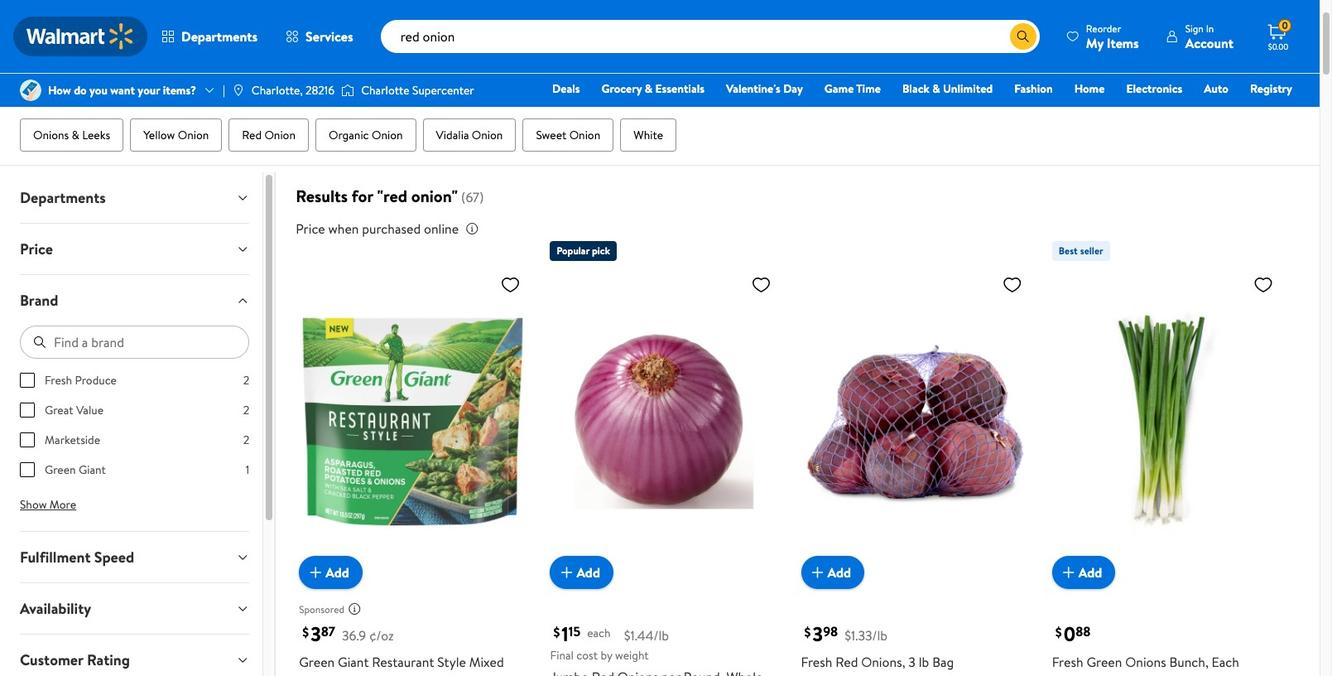 Task type: describe. For each thing, give the bounding box(es) containing it.
add for the add to cart icon associated with fresh green onions bunch, each image
[[1079, 563, 1103, 581]]

(67)
[[461, 188, 484, 206]]

value
[[76, 402, 104, 418]]

onion for organic onion
[[372, 127, 403, 143]]

$1.33/lb
[[845, 626, 888, 645]]

organic onion
[[329, 127, 403, 143]]

black & unlimited link
[[895, 80, 1001, 98]]

green giant restaurant style mixed vegetables with asparagus, red potatoes & onions, frozen, 10.5 oz image
[[299, 268, 527, 576]]

supercenter
[[413, 82, 475, 99]]

add to cart image for fresh red onions, 3 lb bag image at the right of the page
[[808, 563, 828, 582]]

popular
[[557, 244, 590, 258]]

fresh for fresh produce
[[45, 372, 72, 389]]

0 inside 0 $0.00
[[1283, 18, 1289, 32]]

pick
[[592, 244, 610, 258]]

0 $0.00
[[1269, 18, 1289, 52]]

departments button
[[7, 172, 263, 223]]

do
[[74, 82, 87, 99]]

search icon image
[[1017, 30, 1030, 43]]

white
[[634, 127, 664, 143]]

customer rating
[[20, 650, 130, 670]]

show more
[[20, 496, 76, 513]]

brand button
[[7, 275, 263, 326]]

fresh produce
[[45, 372, 117, 389]]

speed
[[94, 547, 134, 568]]

walmart+ link
[[1236, 103, 1301, 121]]

restaurant
[[372, 653, 434, 671]]

| inside "sort and filter section" element
[[1173, 69, 1176, 87]]

by inside $1.44/lb final cost by weight
[[601, 647, 613, 664]]

sign in account
[[1186, 21, 1234, 52]]

1 vertical spatial sponsored
[[299, 602, 345, 616]]

$ for $ 0 88
[[1056, 623, 1063, 641]]

in-store
[[233, 70, 272, 86]]

final
[[550, 647, 574, 664]]

reorder
[[1087, 21, 1122, 35]]

organic onion link
[[316, 119, 416, 152]]

brand tab
[[7, 275, 263, 326]]

 image for charlotte, 28216
[[232, 84, 245, 97]]

legal information image
[[466, 222, 479, 235]]

2 for produce
[[243, 372, 250, 389]]

0 horizontal spatial 0
[[1064, 620, 1076, 648]]

cost
[[577, 647, 598, 664]]

Walmart Site-Wide search field
[[381, 20, 1040, 53]]

add button for the jumbo red onions per pound, whole image
[[550, 556, 614, 589]]

onion for yellow onion
[[178, 127, 209, 143]]

sort and filter section element
[[0, 51, 1321, 104]]

account
[[1186, 34, 1234, 52]]

$ 0 88
[[1056, 620, 1092, 648]]

one debit link
[[1159, 103, 1230, 121]]

sign in to add to favorites list, fresh green onions bunch, each image
[[1254, 274, 1274, 295]]

walmart image
[[27, 23, 134, 50]]

1 horizontal spatial 1
[[562, 620, 569, 648]]

game time
[[825, 80, 881, 97]]

vegetables
[[299, 673, 362, 676]]

3 2 from the top
[[243, 432, 250, 448]]

onions,
[[862, 653, 906, 671]]

$ for $ 3 87 36.9 ¢/oz green giant restaurant style mixed vegetables with asparagus, re
[[303, 623, 309, 641]]

none checkbox inside brand group
[[20, 403, 35, 418]]

onions & leeks link
[[20, 119, 124, 152]]

fulfillment speed tab
[[7, 532, 263, 582]]

green inside $ 3 87 36.9 ¢/oz green giant restaurant style mixed vegetables with asparagus, re
[[299, 653, 335, 671]]

registry link
[[1243, 80, 1301, 98]]

one
[[1166, 104, 1191, 120]]

fulfillment speed
[[20, 547, 134, 568]]

how do you want your items?
[[48, 82, 196, 99]]

items
[[1108, 34, 1140, 52]]

availability tab
[[7, 583, 263, 634]]

3 for $ 3 98 $1.33/lb fresh red onions, 3 lb bag
[[813, 620, 824, 648]]

charlotte supercenter
[[361, 82, 475, 99]]

grocery & essentials
[[602, 80, 705, 97]]

valentine's day
[[727, 80, 803, 97]]

add button for green giant restaurant style mixed vegetables with asparagus, red potatoes & onions, frozen, 10.5 oz image
[[299, 556, 363, 589]]

onion for red onion
[[265, 127, 296, 143]]

fresh green onions bunch, each image
[[1053, 268, 1281, 576]]

onion"
[[412, 185, 458, 207]]

$1.44/lb
[[624, 626, 669, 645]]

$1.44/lb final cost by weight
[[550, 626, 669, 664]]

black
[[903, 80, 930, 97]]

vidalia onion link
[[423, 119, 516, 152]]

deals link
[[545, 80, 588, 98]]

time
[[857, 80, 881, 97]]

store
[[246, 70, 272, 86]]

in-store button
[[201, 65, 291, 91]]

onion for vidalia onion
[[472, 127, 503, 143]]

show more button
[[7, 491, 90, 518]]

price when purchased online
[[296, 220, 459, 238]]

white link
[[621, 119, 677, 152]]

onion for sweet onion
[[570, 127, 601, 143]]

$ for $ 1 15 each
[[554, 623, 560, 641]]

¢/oz
[[369, 626, 394, 645]]

fresh for fresh green onions bunch, each
[[1053, 653, 1084, 671]]

by inside "sort and filter section" element
[[1153, 69, 1167, 87]]

fresh green onions bunch, each
[[1053, 653, 1240, 671]]

results
[[296, 185, 348, 207]]

availability
[[20, 598, 91, 619]]

& for onions
[[72, 127, 79, 143]]

add button for fresh green onions bunch, each image
[[1053, 556, 1116, 589]]

sort by |
[[1125, 69, 1176, 87]]

auto link
[[1197, 80, 1237, 98]]

15
[[569, 623, 581, 641]]

leeks
[[82, 127, 110, 143]]

asparagus,
[[393, 673, 455, 676]]

vidalia
[[436, 127, 469, 143]]

add for green giant restaurant style mixed vegetables with asparagus, red potatoes & onions, frozen, 10.5 oz image's the add to cart icon
[[326, 563, 349, 581]]

red onion link
[[229, 119, 309, 152]]

departments inside dropdown button
[[20, 187, 106, 208]]

registry one debit
[[1166, 80, 1293, 120]]

in
[[1207, 21, 1215, 35]]

 image for how do you want your items?
[[20, 80, 41, 101]]

my
[[1087, 34, 1104, 52]]

registry
[[1251, 80, 1293, 97]]

0 vertical spatial red
[[242, 127, 262, 143]]

sweet
[[536, 127, 567, 143]]

36.9
[[342, 626, 366, 645]]

fashion link
[[1008, 80, 1061, 98]]



Task type: locate. For each thing, give the bounding box(es) containing it.
0 horizontal spatial price
[[20, 239, 53, 259]]

0 horizontal spatial red
[[242, 127, 262, 143]]

$ 1 15 each
[[554, 620, 611, 648]]

departments inside popup button
[[181, 27, 258, 46]]

0 horizontal spatial departments
[[20, 187, 106, 208]]

fresh up great
[[45, 372, 72, 389]]

4 add button from the left
[[1053, 556, 1116, 589]]

1 add to cart image from the left
[[306, 563, 326, 582]]

grocery
[[602, 80, 642, 97]]

1 vertical spatial 0
[[1064, 620, 1076, 648]]

0 horizontal spatial onions
[[33, 127, 69, 143]]

departments down onions & leeks
[[20, 187, 106, 208]]

0 horizontal spatial |
[[223, 82, 225, 99]]

great value
[[45, 402, 104, 418]]

sign in to add to favorites list, green giant restaurant style mixed vegetables with asparagus, red potatoes & onions, frozen, 10.5 oz image
[[501, 274, 521, 295]]

3
[[311, 620, 321, 648], [813, 620, 824, 648], [909, 653, 916, 671]]

1 horizontal spatial red
[[836, 653, 859, 671]]

None checkbox
[[20, 403, 35, 418]]

green up vegetables
[[299, 653, 335, 671]]

ad disclaimer and feedback image up "$0.00"
[[1287, 17, 1301, 30]]

game
[[825, 80, 854, 97]]

services button
[[272, 17, 368, 56]]

$ left 87
[[303, 623, 309, 641]]

more
[[50, 496, 76, 513]]

walmart+
[[1244, 104, 1293, 120]]

onions
[[33, 127, 69, 143], [1126, 653, 1167, 671]]

add button up "98"
[[802, 556, 865, 589]]

onions left bunch,
[[1126, 653, 1167, 671]]

grocery & essentials link
[[594, 80, 712, 98]]

add for the add to cart icon for fresh red onions, 3 lb bag image at the right of the page
[[828, 563, 852, 581]]

$ inside $ 3 98 $1.33/lb fresh red onions, 3 lb bag
[[805, 623, 811, 641]]

3 inside $ 3 87 36.9 ¢/oz green giant restaurant style mixed vegetables with asparagus, re
[[311, 620, 321, 648]]

rating
[[87, 650, 130, 670]]

sweet onion
[[536, 127, 601, 143]]

3 $ from the left
[[805, 623, 811, 641]]

add to cart image for green giant restaurant style mixed vegetables with asparagus, red potatoes & onions, frozen, 10.5 oz image
[[306, 563, 326, 582]]

$ left 88
[[1056, 623, 1063, 641]]

2 vertical spatial 2
[[243, 432, 250, 448]]

debit
[[1194, 104, 1222, 120]]

mixed
[[470, 653, 504, 671]]

produce
[[75, 372, 117, 389]]

great
[[45, 402, 73, 418]]

ad disclaimer and feedback image up 36.9 in the bottom of the page
[[348, 602, 361, 616]]

add button up 88
[[1053, 556, 1116, 589]]

$ left 15
[[554, 623, 560, 641]]

sign in to add to favorites list, fresh red onions, 3 lb bag image
[[1003, 274, 1023, 295]]

0 vertical spatial ad disclaimer and feedback image
[[1287, 17, 1301, 30]]

price inside dropdown button
[[20, 239, 53, 259]]

0 horizontal spatial ad disclaimer and feedback image
[[348, 602, 361, 616]]

giant inside brand group
[[79, 462, 106, 478]]

best
[[1059, 244, 1078, 258]]

onion
[[178, 127, 209, 143], [265, 127, 296, 143], [372, 127, 403, 143], [472, 127, 503, 143], [570, 127, 601, 143]]

red down $1.33/lb
[[836, 653, 859, 671]]

3 left $1.33/lb
[[813, 620, 824, 648]]

sign in to add to favorites list, jumbo red onions per pound, whole image
[[752, 274, 772, 295]]

add for the jumbo red onions per pound, whole image's the add to cart icon
[[577, 563, 601, 581]]

& for grocery
[[645, 80, 653, 97]]

1 vertical spatial 1
[[562, 620, 569, 648]]

 image
[[20, 80, 41, 101], [232, 84, 245, 97]]

add up 88
[[1079, 563, 1103, 581]]

|
[[1173, 69, 1176, 87], [223, 82, 225, 99]]

$0.00
[[1269, 41, 1289, 52]]

1 horizontal spatial fresh
[[802, 653, 833, 671]]

0 up the fresh green onions bunch, each
[[1064, 620, 1076, 648]]

add to cart image up 88
[[1059, 563, 1079, 582]]

1 $ from the left
[[303, 623, 309, 641]]

0 vertical spatial giant
[[79, 462, 106, 478]]

onion right sweet
[[570, 127, 601, 143]]

with
[[365, 673, 390, 676]]

day
[[784, 80, 803, 97]]

2 2 from the top
[[243, 402, 250, 418]]

$ for $ 3 98 $1.33/lb fresh red onions, 3 lb bag
[[805, 623, 811, 641]]

| left 'in-'
[[223, 82, 225, 99]]

onion right organic
[[372, 127, 403, 143]]

red onion
[[242, 127, 296, 143]]

1 add from the left
[[326, 563, 349, 581]]

sign
[[1186, 21, 1204, 35]]

essentials
[[656, 80, 705, 97]]

fresh inside $ 3 98 $1.33/lb fresh red onions, 3 lb bag
[[802, 653, 833, 671]]

price left the "when"
[[296, 220, 325, 238]]

price tab
[[7, 224, 263, 274]]

2
[[243, 372, 250, 389], [243, 402, 250, 418], [243, 432, 250, 448]]

& right black
[[933, 80, 941, 97]]

departments up 'in-'
[[181, 27, 258, 46]]

black & unlimited
[[903, 80, 994, 97]]

0 horizontal spatial 1
[[246, 462, 250, 478]]

3 add button from the left
[[802, 556, 865, 589]]

fresh down $ 0 88
[[1053, 653, 1084, 671]]

for
[[352, 185, 373, 207]]

4 $ from the left
[[1056, 623, 1063, 641]]

by
[[1153, 69, 1167, 87], [601, 647, 613, 664]]

onion right "yellow"
[[178, 127, 209, 143]]

$ left "98"
[[805, 623, 811, 641]]

1 horizontal spatial by
[[1153, 69, 1167, 87]]

1 horizontal spatial 3
[[813, 620, 824, 648]]

auto
[[1205, 80, 1229, 97]]

5 onion from the left
[[570, 127, 601, 143]]

availability button
[[7, 583, 263, 634]]

add button up 15
[[550, 556, 614, 589]]

& left leeks
[[72, 127, 79, 143]]

1 horizontal spatial |
[[1173, 69, 1176, 87]]

how
[[48, 82, 71, 99]]

valentine's day link
[[719, 80, 811, 98]]

$ inside $ 1 15 each
[[554, 623, 560, 641]]

 image left store
[[232, 84, 245, 97]]

fresh inside brand group
[[45, 372, 72, 389]]

customer rating tab
[[7, 635, 263, 676]]

3 for $ 3 87 36.9 ¢/oz green giant restaurant style mixed vegetables with asparagus, re
[[311, 620, 321, 648]]

add to cart image
[[306, 563, 326, 582], [557, 563, 577, 582], [808, 563, 828, 582], [1059, 563, 1079, 582]]

style
[[438, 653, 466, 671]]

green giant
[[45, 462, 106, 478]]

electronics
[[1127, 80, 1183, 97]]

add to cart image for fresh green onions bunch, each image
[[1059, 563, 1079, 582]]

giant up vegetables
[[338, 653, 369, 671]]

add up 87
[[326, 563, 349, 581]]

3 add from the left
[[828, 563, 852, 581]]

88
[[1076, 623, 1092, 641]]

3 onion from the left
[[372, 127, 403, 143]]

1 horizontal spatial  image
[[232, 84, 245, 97]]

giant inside $ 3 87 36.9 ¢/oz green giant restaurant style mixed vegetables with asparagus, re
[[338, 653, 369, 671]]

seller
[[1081, 244, 1104, 258]]

1 add button from the left
[[299, 556, 363, 589]]

add up "98"
[[828, 563, 852, 581]]

green down 88
[[1087, 653, 1123, 671]]

add button up 87
[[299, 556, 363, 589]]

1 vertical spatial price
[[20, 239, 53, 259]]

customer rating button
[[7, 635, 263, 676]]

1 horizontal spatial ad disclaimer and feedback image
[[1287, 17, 1301, 30]]

1 inside brand group
[[246, 462, 250, 478]]

 image
[[341, 82, 355, 99]]

1 vertical spatial ad disclaimer and feedback image
[[348, 602, 361, 616]]

you
[[90, 82, 108, 99]]

4 onion from the left
[[472, 127, 503, 143]]

1 vertical spatial departments
[[20, 187, 106, 208]]

price for price
[[20, 239, 53, 259]]

sort
[[1125, 69, 1149, 87]]

0 vertical spatial sponsored
[[1239, 16, 1284, 30]]

add to cart image up 87
[[306, 563, 326, 582]]

2 add button from the left
[[550, 556, 614, 589]]

giant down marketside
[[79, 462, 106, 478]]

red inside $ 3 98 $1.33/lb fresh red onions, 3 lb bag
[[836, 653, 859, 671]]

0 vertical spatial 1
[[246, 462, 250, 478]]

customer
[[20, 650, 83, 670]]

charlotte, 28216
[[252, 82, 335, 99]]

& for black
[[933, 80, 941, 97]]

fresh red onions, 3 lb bag image
[[802, 268, 1030, 576]]

fulfillment
[[20, 547, 91, 568]]

fresh down "98"
[[802, 653, 833, 671]]

yellow onion link
[[130, 119, 222, 152]]

0 horizontal spatial fresh
[[45, 372, 72, 389]]

departments
[[181, 27, 258, 46], [20, 187, 106, 208]]

28216
[[306, 82, 335, 99]]

items?
[[163, 82, 196, 99]]

add to cart image for the jumbo red onions per pound, whole image
[[557, 563, 577, 582]]

1 onion from the left
[[178, 127, 209, 143]]

onions left leeks
[[33, 127, 69, 143]]

2 for value
[[243, 402, 250, 418]]

when
[[329, 220, 359, 238]]

2 horizontal spatial 3
[[909, 653, 916, 671]]

0 horizontal spatial giant
[[79, 462, 106, 478]]

0
[[1283, 18, 1289, 32], [1064, 620, 1076, 648]]

1 vertical spatial onions
[[1126, 653, 1167, 671]]

brand group
[[20, 372, 250, 491]]

Search search field
[[381, 20, 1040, 53]]

results for "red onion" (67)
[[296, 185, 484, 207]]

0 horizontal spatial sponsored
[[299, 602, 345, 616]]

red down charlotte,
[[242, 127, 262, 143]]

2 add to cart image from the left
[[557, 563, 577, 582]]

0 vertical spatial price
[[296, 220, 325, 238]]

0 horizontal spatial green
[[45, 462, 76, 478]]

price up brand
[[20, 239, 53, 259]]

deals
[[553, 80, 580, 97]]

sweet onion link
[[523, 119, 614, 152]]

charlotte,
[[252, 82, 303, 99]]

add button for fresh red onions, 3 lb bag image at the right of the page
[[802, 556, 865, 589]]

0 horizontal spatial &
[[72, 127, 79, 143]]

1 horizontal spatial 0
[[1283, 18, 1289, 32]]

fulfillment speed button
[[7, 532, 263, 582]]

1 horizontal spatial sponsored
[[1239, 16, 1284, 30]]

$ inside $ 3 87 36.9 ¢/oz green giant restaurant style mixed vegetables with asparagus, re
[[303, 623, 309, 641]]

home link
[[1068, 80, 1113, 98]]

& right grocery
[[645, 80, 653, 97]]

by right sort
[[1153, 69, 1167, 87]]

ad disclaimer and feedback image
[[1287, 17, 1301, 30], [348, 602, 361, 616]]

0 vertical spatial 0
[[1283, 18, 1289, 32]]

popular pick
[[557, 244, 610, 258]]

2 onion from the left
[[265, 127, 296, 143]]

1 vertical spatial giant
[[338, 653, 369, 671]]

1 horizontal spatial onions
[[1126, 653, 1167, 671]]

charlotte
[[361, 82, 410, 99]]

green inside brand group
[[45, 462, 76, 478]]

1 2 from the top
[[243, 372, 250, 389]]

online
[[424, 220, 459, 238]]

0 horizontal spatial  image
[[20, 80, 41, 101]]

onion right vidalia
[[472, 127, 503, 143]]

show
[[20, 496, 47, 513]]

4 add from the left
[[1079, 563, 1103, 581]]

0 up "$0.00"
[[1283, 18, 1289, 32]]

0 vertical spatial by
[[1153, 69, 1167, 87]]

purchased
[[362, 220, 421, 238]]

best seller
[[1059, 244, 1104, 258]]

1 horizontal spatial green
[[299, 653, 335, 671]]

2 horizontal spatial &
[[933, 80, 941, 97]]

services
[[306, 27, 353, 46]]

onion down charlotte,
[[265, 127, 296, 143]]

2 horizontal spatial fresh
[[1053, 653, 1084, 671]]

jumbo red onions per pound, whole image
[[550, 268, 778, 576]]

onions inside onions & leeks link
[[33, 127, 69, 143]]

add up 15
[[577, 563, 601, 581]]

0 horizontal spatial 3
[[311, 620, 321, 648]]

1 horizontal spatial departments
[[181, 27, 258, 46]]

in-
[[233, 70, 246, 86]]

3 left 36.9 in the bottom of the page
[[311, 620, 321, 648]]

 image left 'how'
[[20, 80, 41, 101]]

2 $ from the left
[[554, 623, 560, 641]]

add button
[[299, 556, 363, 589], [550, 556, 614, 589], [802, 556, 865, 589], [1053, 556, 1116, 589]]

add to cart image up "98"
[[808, 563, 828, 582]]

1 horizontal spatial price
[[296, 220, 325, 238]]

sponsored up 87
[[299, 602, 345, 616]]

| up one
[[1173, 69, 1176, 87]]

3 left lb
[[909, 653, 916, 671]]

None checkbox
[[20, 373, 35, 388], [20, 433, 35, 447], [20, 462, 35, 477], [20, 373, 35, 388], [20, 433, 35, 447], [20, 462, 35, 477]]

price for price when purchased online
[[296, 220, 325, 238]]

0 horizontal spatial by
[[601, 647, 613, 664]]

0 vertical spatial departments
[[181, 27, 258, 46]]

1 horizontal spatial &
[[645, 80, 653, 97]]

green down marketside
[[45, 462, 76, 478]]

3 add to cart image from the left
[[808, 563, 828, 582]]

$
[[303, 623, 309, 641], [554, 623, 560, 641], [805, 623, 811, 641], [1056, 623, 1063, 641]]

4 add to cart image from the left
[[1059, 563, 1079, 582]]

by right 'cost'
[[601, 647, 613, 664]]

1 vertical spatial red
[[836, 653, 859, 671]]

0 vertical spatial 2
[[243, 372, 250, 389]]

1 vertical spatial by
[[601, 647, 613, 664]]

bag
[[933, 653, 955, 671]]

add to cart image up 15
[[557, 563, 577, 582]]

1 vertical spatial 2
[[243, 402, 250, 418]]

0 vertical spatial onions
[[33, 127, 69, 143]]

Find a brand search field
[[20, 326, 250, 359]]

2 horizontal spatial green
[[1087, 653, 1123, 671]]

sponsored up "$0.00"
[[1239, 16, 1284, 30]]

2 add from the left
[[577, 563, 601, 581]]

1 horizontal spatial giant
[[338, 653, 369, 671]]

$ inside $ 0 88
[[1056, 623, 1063, 641]]

departments tab
[[7, 172, 263, 223]]

onions & leeks
[[33, 127, 110, 143]]



Task type: vqa. For each thing, say whether or not it's contained in the screenshot.


